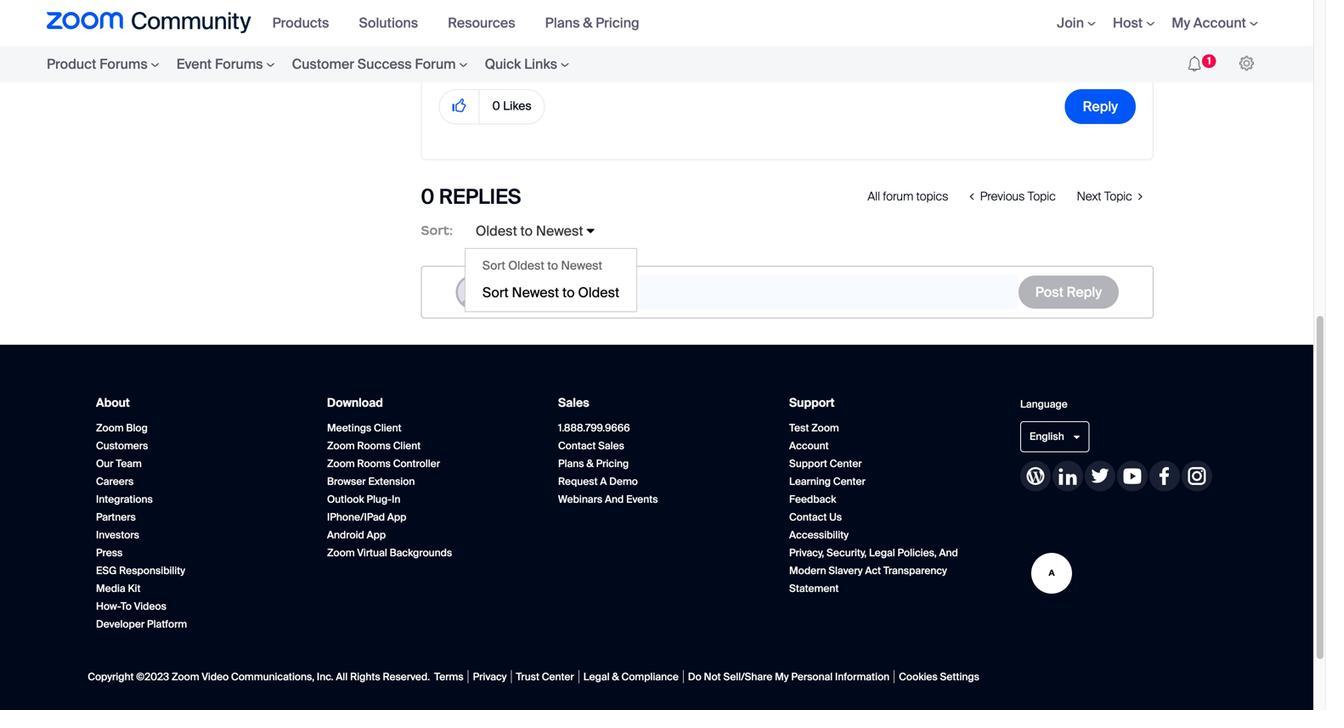 Task type: vqa. For each thing, say whether or not it's contained in the screenshot.
Workforce.
no



Task type: describe. For each thing, give the bounding box(es) containing it.
copyright
[[88, 671, 134, 684]]

zoom inside zoom blog customers our team careers integrations partners investors press esg responsibility media kit how-to videos developer platform
[[96, 421, 124, 435]]

0 horizontal spatial sales
[[558, 395, 590, 411]]

add tags button
[[439, 57, 488, 72]]

2 vertical spatial center
[[542, 671, 574, 684]]

0 horizontal spatial all
[[336, 671, 348, 684]]

developer platform link
[[96, 618, 187, 631]]

platform
[[147, 618, 187, 631]]

privacy, security, legal policies, and modern slavery act transparency statement link
[[790, 546, 959, 595]]

quick links link
[[477, 46, 578, 82]]

legal & compliance
[[584, 671, 679, 684]]

meetings client zoom rooms client zoom rooms controller browser extension outlook plug-in iphone/ipad app android app zoom virtual backgrounds
[[327, 421, 452, 560]]

contact inside test zoom account support center learning center feedback contact us accessibility privacy, security, legal policies, and modern slavery act transparency statement
[[790, 511, 827, 524]]

to inside zoom blog customers our team careers integrations partners investors press esg responsibility media kit how-to videos developer platform
[[121, 600, 132, 613]]

host link
[[1114, 14, 1155, 32]]

zoom left video
[[172, 671, 199, 684]]

sales inside 1.888.799.9666 contact sales plans & pricing request a demo webinars and events
[[599, 439, 625, 452]]

topics
[[917, 189, 949, 204]]

zoom down android
[[327, 546, 355, 560]]

success
[[358, 55, 412, 73]]

us
[[830, 511, 842, 524]]

0 horizontal spatial terryturtle85 image
[[456, 275, 490, 309]]

twitter image
[[1086, 461, 1116, 492]]

support inside test zoom account support center learning center feedback contact us accessibility privacy, security, legal policies, and modern slavery act transparency statement
[[790, 457, 828, 470]]

& inside "menu bar"
[[583, 14, 593, 32]]

to inside 'dropdown menu items' list
[[563, 284, 575, 302]]

investors link
[[96, 529, 139, 542]]

supervisor
[[545, 14, 615, 32]]

forum
[[884, 189, 914, 204]]

do
[[688, 671, 702, 684]]

about link
[[96, 395, 130, 411]]

instagram image
[[1182, 461, 1213, 492]]

experience
[[618, 14, 691, 32]]

test zoom link
[[790, 421, 840, 435]]

zoom virtual backgrounds link
[[327, 546, 452, 560]]

solutions
[[359, 14, 418, 32]]

next topic link
[[1067, 181, 1154, 213]]

account link
[[790, 439, 829, 452]]

reply inside button
[[1067, 283, 1103, 301]]

newest inside dropdown button
[[536, 222, 584, 240]]

pricing inside "menu bar"
[[596, 14, 640, 32]]

our
[[96, 457, 113, 470]]

topics: agent & supervisor experience
[[439, 13, 691, 32]]

trust
[[516, 671, 540, 684]]

1 vertical spatial app
[[367, 529, 386, 542]]

topics:
[[439, 13, 483, 31]]

reserved.
[[383, 671, 430, 684]]

meetings client link
[[327, 421, 402, 435]]

support link
[[790, 395, 835, 411]]

test zoom account support center learning center feedback contact us accessibility privacy, security, legal policies, and modern slavery act transparency statement
[[790, 421, 959, 595]]

footer containing about
[[79, 379, 1235, 705]]

customer
[[292, 55, 355, 73]]

my account link
[[1172, 14, 1259, 32]]

customer success forum
[[292, 55, 456, 73]]

test
[[790, 421, 810, 435]]

2 rooms from the top
[[357, 457, 391, 470]]

newest inside 'dropdown menu items' list
[[512, 284, 560, 302]]

oldest to newest button
[[465, 214, 606, 249]]

©2023
[[136, 671, 169, 684]]

transparency
[[884, 564, 948, 577]]

oldest to newest
[[476, 222, 584, 240]]

resources link
[[448, 14, 528, 32]]

do not sell/share my personal information
[[688, 671, 890, 684]]

privacy,
[[790, 546, 825, 560]]

previous
[[981, 189, 1026, 204]]

0 likes
[[493, 98, 532, 114]]

account inside "menu bar"
[[1194, 14, 1247, 32]]

support center link
[[790, 457, 862, 470]]

oldest inside dropdown button
[[476, 222, 517, 240]]

0 vertical spatial client
[[374, 421, 402, 435]]

zoom rooms controller link
[[327, 457, 440, 470]]

legal inside test zoom account support center learning center feedback contact us accessibility privacy, security, legal policies, and modern slavery act transparency statement
[[870, 546, 896, 560]]

outlook plug-in link
[[327, 493, 401, 506]]

menu bar containing product forums
[[13, 46, 612, 82]]

inc.
[[317, 671, 334, 684]]

cookies settings
[[899, 671, 980, 684]]

community.title image
[[47, 12, 251, 34]]

media
[[96, 582, 126, 595]]

zoom blog customers our team careers integrations partners investors press esg responsibility media kit how-to videos developer platform
[[96, 421, 187, 631]]

Reply... field
[[500, 275, 1019, 309]]

1 vertical spatial legal
[[584, 671, 610, 684]]

kit
[[128, 582, 141, 595]]

partners link
[[96, 511, 136, 524]]

pricing inside 1.888.799.9666 contact sales plans & pricing request a demo webinars and events
[[596, 457, 629, 470]]

zoom rooms client link
[[327, 439, 421, 452]]

topic for next topic
[[1105, 189, 1133, 204]]

youtube image
[[1118, 461, 1148, 492]]

links
[[525, 55, 558, 73]]

and inside 1.888.799.9666 contact sales plans & pricing request a demo webinars and events
[[605, 493, 624, 506]]

all forum topics
[[868, 189, 949, 204]]

about
[[96, 395, 130, 411]]

linkedin image
[[1053, 461, 1084, 492]]

1.888.799.9666
[[558, 421, 630, 435]]

download
[[327, 395, 383, 411]]

quick links
[[485, 55, 558, 73]]

quick
[[485, 55, 521, 73]]

trust center
[[516, 671, 574, 684]]

resources
[[448, 14, 516, 32]]

contact sales link
[[558, 439, 625, 452]]

my account
[[1172, 14, 1247, 32]]

host
[[1114, 14, 1144, 32]]

webinars and events link
[[558, 493, 658, 506]]

browser extension link
[[327, 475, 415, 488]]

how-to videos link
[[96, 600, 167, 613]]

join link
[[1058, 14, 1097, 32]]

media kit link
[[96, 582, 141, 595]]

developer
[[96, 618, 145, 631]]

1 vertical spatial center
[[834, 475, 866, 488]]

dropdown menu items list
[[465, 248, 638, 312]]

0 vertical spatial my
[[1172, 14, 1191, 32]]

0 vertical spatial terryturtle85 image
[[1240, 56, 1255, 71]]

0 vertical spatial plans & pricing link
[[545, 14, 653, 32]]

products link
[[273, 14, 342, 32]]

customers link
[[96, 439, 148, 452]]

privacy link
[[469, 671, 512, 684]]

plans & pricing
[[545, 14, 640, 32]]

list containing topics:
[[439, 11, 1137, 35]]

meetings
[[327, 421, 372, 435]]

cookies settings link
[[895, 671, 984, 684]]

replies
[[439, 184, 521, 210]]

settings
[[941, 671, 980, 684]]

to inside dropdown button
[[521, 222, 533, 240]]



Task type: locate. For each thing, give the bounding box(es) containing it.
newest right sort at top left
[[512, 284, 560, 302]]

1 vertical spatial reply
[[1067, 283, 1103, 301]]

0 horizontal spatial contact
[[558, 439, 596, 452]]

my right host link
[[1172, 14, 1191, 32]]

newest
[[536, 222, 584, 240], [512, 284, 560, 302]]

menu bar
[[264, 0, 661, 46], [1032, 0, 1267, 46], [13, 46, 612, 82]]

menu bar up 1
[[1032, 0, 1267, 46]]

plans inside "menu bar"
[[545, 14, 580, 32]]

integrations
[[96, 493, 153, 506]]

my left personal
[[775, 671, 789, 684]]

request
[[558, 475, 598, 488]]

sales down 1.888.799.9666
[[599, 439, 625, 452]]

1 vertical spatial my
[[775, 671, 789, 684]]

press
[[96, 546, 123, 560]]

blog image
[[1021, 461, 1051, 492]]

careers
[[96, 475, 134, 488]]

1 horizontal spatial app
[[388, 511, 407, 524]]

oldest inside 'dropdown menu items' list
[[578, 284, 620, 302]]

all forum topics link
[[857, 181, 960, 213]]

0 vertical spatial account
[[1194, 14, 1247, 32]]

client up controller
[[393, 439, 421, 452]]

0 vertical spatial to
[[521, 222, 533, 240]]

account up 1
[[1194, 14, 1247, 32]]

client up zoom rooms client 'link'
[[374, 421, 402, 435]]

policies,
[[898, 546, 937, 560]]

iphone/ipad app link
[[327, 511, 407, 524]]

1 horizontal spatial sales
[[599, 439, 625, 452]]

0 for 0 likes
[[493, 98, 500, 114]]

1 horizontal spatial account
[[1194, 14, 1247, 32]]

extension
[[368, 475, 415, 488]]

1 vertical spatial sales
[[599, 439, 625, 452]]

menu bar containing join
[[1032, 0, 1267, 46]]

1 vertical spatial account
[[790, 439, 829, 452]]

product forums
[[47, 55, 148, 73]]

0 horizontal spatial legal
[[584, 671, 610, 684]]

list item
[[466, 253, 637, 279]]

1 vertical spatial 0
[[421, 184, 435, 210]]

products
[[273, 14, 329, 32]]

1 vertical spatial terryturtle85 image
[[456, 275, 490, 309]]

1 vertical spatial support
[[790, 457, 828, 470]]

0 vertical spatial center
[[830, 457, 862, 470]]

investors
[[96, 529, 139, 542]]

1 vertical spatial plans
[[558, 457, 584, 470]]

product forums link
[[47, 46, 168, 82]]

menu bar down products link on the left of the page
[[13, 46, 612, 82]]

and
[[605, 493, 624, 506], [940, 546, 959, 560]]

1 horizontal spatial contact
[[790, 511, 827, 524]]

1 pricing from the top
[[596, 14, 640, 32]]

2 support from the top
[[790, 457, 828, 470]]

support up the test zoom link
[[790, 395, 835, 411]]

0 vertical spatial oldest
[[476, 222, 517, 240]]

zoom blog link
[[96, 421, 148, 435]]

app up virtual
[[367, 529, 386, 542]]

1 horizontal spatial topic
[[1105, 189, 1133, 204]]

1 vertical spatial rooms
[[357, 457, 391, 470]]

post reply
[[1036, 283, 1103, 301]]

plans up request
[[558, 457, 584, 470]]

menu bar containing products
[[264, 0, 661, 46]]

1 vertical spatial and
[[940, 546, 959, 560]]

contact
[[558, 439, 596, 452], [790, 511, 827, 524]]

all
[[868, 189, 881, 204], [336, 671, 348, 684]]

2 topic from the left
[[1105, 189, 1133, 204]]

zoom up account link
[[812, 421, 840, 435]]

center up 'learning center' link
[[830, 457, 862, 470]]

0 vertical spatial app
[[388, 511, 407, 524]]

list
[[439, 11, 1137, 35]]

0 horizontal spatial account
[[790, 439, 829, 452]]

forums right event
[[215, 55, 263, 73]]

0 vertical spatial all
[[868, 189, 881, 204]]

0 vertical spatial contact
[[558, 439, 596, 452]]

0 vertical spatial newest
[[536, 222, 584, 240]]

topic for previous topic
[[1028, 189, 1056, 204]]

newest up 'dropdown menu items' list
[[536, 222, 584, 240]]

1 topic from the left
[[1028, 189, 1056, 204]]

0 replies
[[421, 184, 521, 210]]

post
[[1036, 283, 1064, 301]]

not
[[704, 671, 721, 684]]

0 vertical spatial plans
[[545, 14, 580, 32]]

menu bar up add tags
[[264, 0, 661, 46]]

zoom
[[96, 421, 124, 435], [812, 421, 840, 435], [327, 439, 355, 452], [327, 457, 355, 470], [327, 546, 355, 560], [172, 671, 199, 684]]

rooms down zoom rooms client 'link'
[[357, 457, 391, 470]]

client
[[374, 421, 402, 435], [393, 439, 421, 452]]

legal right trust center link
[[584, 671, 610, 684]]

1 vertical spatial oldest
[[578, 284, 620, 302]]

all right inc.
[[336, 671, 348, 684]]

center down support center link
[[834, 475, 866, 488]]

0 vertical spatial and
[[605, 493, 624, 506]]

sort:
[[421, 222, 453, 239]]

event
[[177, 55, 212, 73]]

event forums link
[[168, 46, 284, 82]]

forums for product forums
[[100, 55, 148, 73]]

sort
[[483, 284, 509, 302]]

2 forums from the left
[[215, 55, 263, 73]]

1 horizontal spatial 0
[[493, 98, 500, 114]]

list item inside 'dropdown menu items' list
[[466, 253, 637, 279]]

0 vertical spatial rooms
[[357, 439, 391, 452]]

do not sell/share my personal information link
[[684, 671, 895, 684]]

2 horizontal spatial to
[[563, 284, 575, 302]]

download link
[[327, 395, 383, 411]]

controller
[[393, 457, 440, 470]]

& inside 1.888.799.9666 contact sales plans & pricing request a demo webinars and events
[[587, 457, 594, 470]]

0 for 0 replies
[[421, 184, 435, 210]]

next
[[1078, 189, 1102, 204]]

0 horizontal spatial my
[[775, 671, 789, 684]]

0 up the sort:
[[421, 184, 435, 210]]

previous topic link
[[959, 181, 1067, 213]]

topic right previous
[[1028, 189, 1056, 204]]

personal
[[792, 671, 833, 684]]

act
[[866, 564, 882, 577]]

zoom inside test zoom account support center learning center feedback contact us accessibility privacy, security, legal policies, and modern slavery act transparency statement
[[812, 421, 840, 435]]

legal up act
[[870, 546, 896, 560]]

1 horizontal spatial oldest
[[578, 284, 620, 302]]

post reply button
[[1019, 276, 1120, 309]]

2 pricing from the top
[[596, 457, 629, 470]]

app
[[388, 511, 407, 524], [367, 529, 386, 542]]

english
[[1030, 430, 1065, 443]]

app down in
[[388, 511, 407, 524]]

0 vertical spatial 0
[[493, 98, 500, 114]]

rooms up zoom rooms controller link
[[357, 439, 391, 452]]

videos
[[134, 600, 167, 613]]

0 horizontal spatial oldest
[[476, 222, 517, 240]]

center right trust on the left bottom of the page
[[542, 671, 574, 684]]

1 horizontal spatial forums
[[215, 55, 263, 73]]

zoom up 'browser'
[[327, 457, 355, 470]]

0 horizontal spatial topic
[[1028, 189, 1056, 204]]

1 horizontal spatial my
[[1172, 14, 1191, 32]]

security,
[[827, 546, 867, 560]]

and inside test zoom account support center learning center feedback contact us accessibility privacy, security, legal policies, and modern slavery act transparency statement
[[940, 546, 959, 560]]

all inside all forum topics link
[[868, 189, 881, 204]]

contact inside 1.888.799.9666 contact sales plans & pricing request a demo webinars and events
[[558, 439, 596, 452]]

to up developer in the bottom of the page
[[121, 600, 132, 613]]

all left forum
[[868, 189, 881, 204]]

reply inside 'link'
[[1084, 98, 1119, 116]]

1 horizontal spatial legal
[[870, 546, 896, 560]]

terryturtle85 image
[[1240, 56, 1255, 71], [456, 275, 490, 309]]

topic
[[1028, 189, 1056, 204], [1105, 189, 1133, 204]]

plug-
[[367, 493, 392, 506]]

to
[[521, 222, 533, 240], [563, 284, 575, 302], [121, 600, 132, 613]]

forums down community.title image
[[100, 55, 148, 73]]

careers link
[[96, 475, 134, 488]]

contact down feedback
[[790, 511, 827, 524]]

1 vertical spatial all
[[336, 671, 348, 684]]

2 vertical spatial to
[[121, 600, 132, 613]]

rights
[[350, 671, 381, 684]]

0 horizontal spatial app
[[367, 529, 386, 542]]

facebook image
[[1150, 461, 1181, 492]]

accessibility link
[[790, 529, 849, 542]]

oldest
[[476, 222, 517, 240], [578, 284, 620, 302]]

1.888.799.9666 link
[[558, 421, 630, 435]]

1 vertical spatial pricing
[[596, 457, 629, 470]]

&
[[533, 14, 542, 32], [583, 14, 593, 32], [587, 457, 594, 470], [612, 671, 619, 684]]

1 support from the top
[[790, 395, 835, 411]]

0 horizontal spatial forums
[[100, 55, 148, 73]]

our team link
[[96, 457, 142, 470]]

event forums
[[177, 55, 263, 73]]

account down the test zoom link
[[790, 439, 829, 452]]

and down demo
[[605, 493, 624, 506]]

1 forums from the left
[[100, 55, 148, 73]]

copyright ©2023 zoom video communications, inc. all rights reserved. terms
[[88, 671, 464, 684]]

0 vertical spatial support
[[790, 395, 835, 411]]

android app link
[[327, 529, 386, 542]]

topic right next
[[1105, 189, 1133, 204]]

plans inside 1.888.799.9666 contact sales plans & pricing request a demo webinars and events
[[558, 457, 584, 470]]

& inside the "topics: agent & supervisor experience"
[[533, 14, 542, 32]]

1 vertical spatial plans & pricing link
[[558, 457, 629, 470]]

forums for event forums
[[215, 55, 263, 73]]

sales up 1.888.799.9666 link
[[558, 395, 590, 411]]

1 vertical spatial client
[[393, 439, 421, 452]]

esg responsibility link
[[96, 564, 185, 577]]

my
[[1172, 14, 1191, 32], [775, 671, 789, 684]]

center
[[830, 457, 862, 470], [834, 475, 866, 488], [542, 671, 574, 684]]

sales link
[[558, 395, 590, 411]]

and right policies,
[[940, 546, 959, 560]]

feedback
[[790, 493, 837, 506]]

0 horizontal spatial to
[[121, 600, 132, 613]]

previous topic
[[981, 189, 1056, 204]]

support down account link
[[790, 457, 828, 470]]

esg
[[96, 564, 117, 577]]

zoom up the customers link
[[96, 421, 124, 435]]

reply link
[[1066, 89, 1136, 124]]

0 left likes
[[493, 98, 500, 114]]

terms
[[435, 671, 464, 684]]

1 horizontal spatial all
[[868, 189, 881, 204]]

1 rooms from the top
[[357, 439, 391, 452]]

feedback link
[[790, 493, 837, 506]]

0 horizontal spatial and
[[605, 493, 624, 506]]

0 vertical spatial sales
[[558, 395, 590, 411]]

add tags
[[439, 57, 488, 72]]

demo
[[610, 475, 638, 488]]

1 horizontal spatial to
[[521, 222, 533, 240]]

0 horizontal spatial 0
[[421, 184, 435, 210]]

zoom down meetings
[[327, 439, 355, 452]]

1 horizontal spatial and
[[940, 546, 959, 560]]

english link
[[1030, 430, 1081, 443]]

0 vertical spatial reply
[[1084, 98, 1119, 116]]

0 vertical spatial pricing
[[596, 14, 640, 32]]

plans up links
[[545, 14, 580, 32]]

footer
[[79, 379, 1235, 705]]

0 vertical spatial legal
[[870, 546, 896, 560]]

contact down 1.888.799.9666 link
[[558, 439, 596, 452]]

0
[[493, 98, 500, 114], [421, 184, 435, 210]]

virtual
[[357, 546, 387, 560]]

language
[[1021, 398, 1068, 411]]

to down oldest to newest dropdown button
[[563, 284, 575, 302]]

sell/share
[[724, 671, 773, 684]]

1 vertical spatial to
[[563, 284, 575, 302]]

1 vertical spatial contact
[[790, 511, 827, 524]]

account inside test zoom account support center learning center feedback contact us accessibility privacy, security, legal policies, and modern slavery act transparency statement
[[790, 439, 829, 452]]

modern
[[790, 564, 827, 577]]

android
[[327, 529, 365, 542]]

events
[[627, 493, 658, 506]]

cookies
[[899, 671, 938, 684]]

to up 'dropdown menu items' list
[[521, 222, 533, 240]]

outlook
[[327, 493, 364, 506]]

iphone/ipad
[[327, 511, 385, 524]]

1 horizontal spatial terryturtle85 image
[[1240, 56, 1255, 71]]

product
[[47, 55, 96, 73]]

1 vertical spatial newest
[[512, 284, 560, 302]]

agent & supervisor experience link
[[491, 11, 691, 35]]



